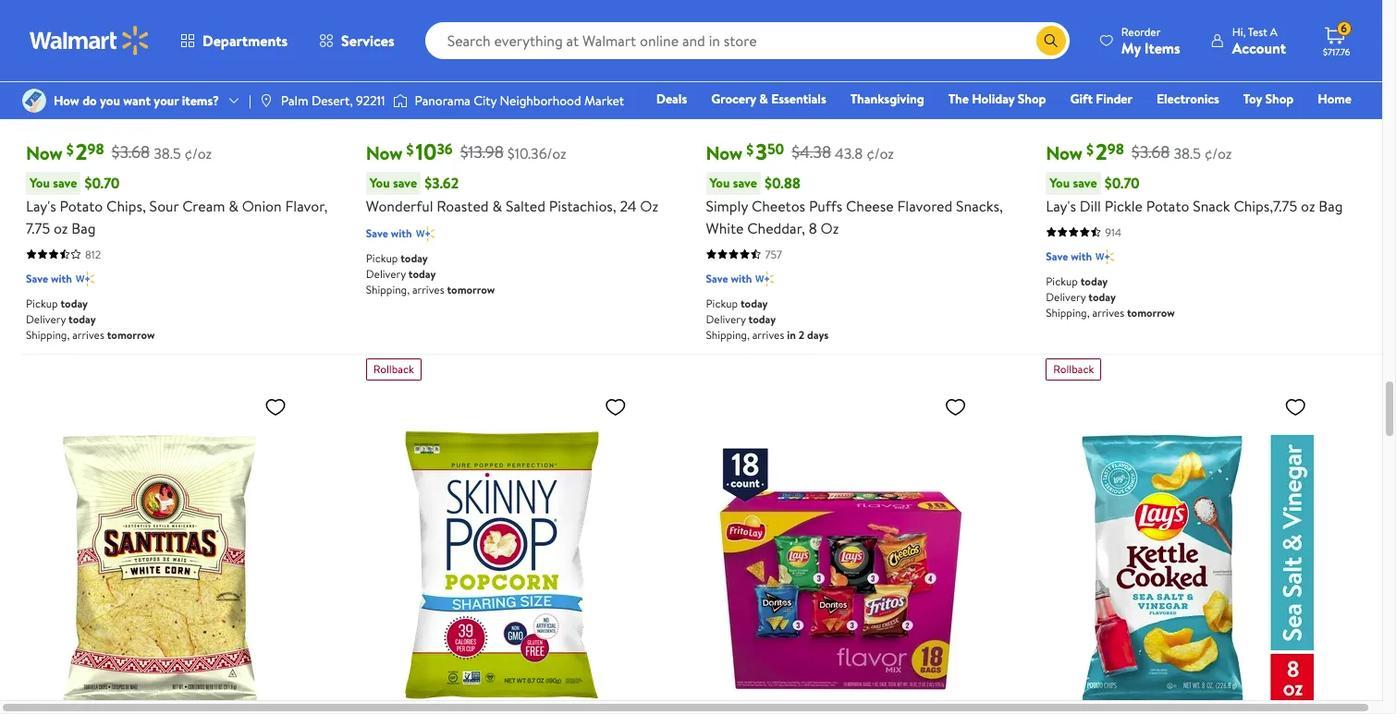 Task type: describe. For each thing, give the bounding box(es) containing it.
the holiday shop
[[948, 90, 1046, 108]]

¢/oz for cream
[[184, 143, 212, 163]]

now $ 3 50 $4.38 43.8 ¢/oz
[[706, 136, 894, 167]]

simply
[[706, 196, 748, 216]]

you for potato
[[30, 173, 50, 192]]

10
[[416, 136, 437, 167]]

$3.62
[[425, 173, 459, 193]]

save for lay's dill pickle potato snack chips,7.75 oz bag
[[1046, 248, 1068, 264]]

onion
[[242, 196, 282, 216]]

pickup today delivery today shipping, arrives tomorrow for lay's dill pickle potato snack chips,7.75 oz bag
[[1046, 273, 1175, 320]]

desert,
[[312, 92, 353, 110]]

flavored
[[897, 196, 953, 216]]

6 $717.76
[[1323, 21, 1350, 58]]

with for simply cheetos puffs cheese flavored snacks, white cheddar, 8 oz
[[731, 271, 752, 286]]

1 horizontal spatial walmart plus image
[[416, 224, 434, 243]]

$ for lay's potato chips, sour cream & onion flavor, 7.75 oz bag
[[66, 139, 74, 160]]

save with down wonderful
[[366, 225, 412, 241]]

wonderful
[[366, 196, 433, 216]]

3
[[756, 136, 767, 167]]

$10.36/oz
[[508, 143, 567, 163]]

panorama city neighborhood market
[[415, 92, 624, 110]]

days
[[807, 327, 829, 343]]

chips,7.75
[[1234, 196, 1298, 216]]

bag inside "you save $0.70 lay's potato chips, sour cream & onion flavor, 7.75 oz bag"
[[71, 218, 96, 238]]

add for lay's potato chips, sour cream & onion flavor, 7.75 oz bag
[[55, 72, 82, 93]]

the holiday shop link
[[940, 89, 1055, 109]]

frito-lay flavor mix variety snack pack, 18 count image
[[706, 388, 974, 715]]

98 for pickle
[[1108, 139, 1124, 159]]

Walmart Site-Wide search field
[[425, 22, 1070, 59]]

$0.88
[[765, 173, 801, 193]]

tomorrow for lay's potato chips, sour cream & onion flavor, 7.75 oz bag
[[107, 327, 155, 343]]

6
[[1341, 21, 1347, 36]]

dill
[[1080, 196, 1101, 216]]

2 shop from the left
[[1265, 90, 1294, 108]]

add for simply cheetos puffs cheese flavored snacks, white cheddar, 8 oz
[[736, 72, 762, 93]]

toy
[[1244, 90, 1262, 108]]

snacks,
[[956, 196, 1003, 216]]

deals
[[656, 90, 687, 108]]

pickup today delivery today shipping, arrives in 2 days
[[706, 296, 829, 343]]

electronics link
[[1148, 89, 1228, 109]]

potato inside "you save $0.70 lay's potato chips, sour cream & onion flavor, 7.75 oz bag"
[[60, 196, 103, 216]]

simply cheetos puffs cheese flavored snacks, white cheddar, 8 oz image
[[706, 0, 974, 87]]

how do you want your items?
[[54, 92, 219, 110]]

you
[[100, 92, 120, 110]]

a
[[1270, 24, 1278, 39]]

2 for dill
[[1096, 136, 1108, 167]]

grocery
[[711, 90, 756, 108]]

you for roasted
[[370, 173, 390, 192]]

pickup for simply cheetos puffs cheese flavored snacks, white cheddar, 8 oz
[[706, 296, 738, 311]]

want
[[123, 92, 151, 110]]

chips,
[[106, 196, 146, 216]]

registry
[[1139, 116, 1186, 134]]

puffs
[[809, 196, 843, 216]]

36
[[437, 139, 453, 159]]

cheetos
[[752, 196, 806, 216]]

arrives for lay's potato chips, sour cream & onion flavor, 7.75 oz bag
[[72, 327, 104, 343]]

pistachios,
[[549, 196, 617, 216]]

$0.70 for chips,
[[85, 173, 120, 193]]

grocery & essentials
[[711, 90, 826, 108]]

add to cart image
[[1053, 72, 1076, 94]]

thanksgiving link
[[842, 89, 933, 109]]

757
[[765, 247, 782, 262]]

$13.98
[[460, 141, 504, 164]]

market
[[584, 92, 624, 110]]

38.5 for sour
[[154, 143, 181, 163]]

potato inside you save $0.70 lay's dill pickle potato snack chips,7.75 oz bag
[[1146, 196, 1190, 216]]

lay's for lay's dill pickle potato snack chips,7.75 oz bag
[[1046, 196, 1076, 216]]

services button
[[303, 18, 410, 63]]

shipping, for lay's dill pickle potato snack chips,7.75 oz bag
[[1046, 305, 1090, 320]]

add to favorites list, santitas tortilla chips white corn, gluten-free, 11 oz image
[[264, 395, 287, 419]]

add button for simply cheetos puffs cheese flavored snacks, white cheddar, 8 oz
[[706, 64, 777, 101]]

|
[[249, 92, 251, 110]]

save for roasted
[[393, 173, 417, 192]]

finder
[[1096, 90, 1133, 108]]

santitas tortilla chips white corn, gluten-free, 11 oz image
[[26, 388, 294, 715]]

oz inside you save $3.62 wonderful roasted & salted pistachios, 24 oz
[[640, 196, 658, 216]]

2 inside pickup today delivery today shipping, arrives in 2 days
[[799, 327, 805, 343]]

test
[[1248, 24, 1268, 39]]

tomorrow for lay's dill pickle potato snack chips,7.75 oz bag
[[1127, 305, 1175, 320]]

cheese
[[846, 196, 894, 216]]

electronics
[[1157, 90, 1220, 108]]

Search search field
[[425, 22, 1070, 59]]

you for dill
[[1050, 173, 1070, 192]]

my
[[1121, 37, 1141, 58]]

gift finder
[[1070, 90, 1133, 108]]

oz inside "you save $0.70 lay's potato chips, sour cream & onion flavor, 7.75 oz bag"
[[54, 218, 68, 238]]

pickup for lay's potato chips, sour cream & onion flavor, 7.75 oz bag
[[26, 296, 58, 311]]

gift finder link
[[1062, 89, 1141, 109]]

you save $0.70 lay's dill pickle potato snack chips,7.75 oz bag
[[1046, 173, 1343, 216]]

white
[[706, 218, 744, 238]]

lay's kettle cooked sea salt & vinegar potato snack chips, 8 oz bag image
[[1046, 388, 1314, 715]]

hi, test a account
[[1232, 24, 1286, 58]]

essentials
[[771, 90, 826, 108]]

you save $3.62 wonderful roasted & salted pistachios, 24 oz
[[366, 173, 658, 216]]

lay's dill pickle potato snack chips,7.75 oz bag image
[[1046, 0, 1314, 87]]

cream
[[182, 196, 225, 216]]

the
[[948, 90, 969, 108]]

 image for how
[[22, 89, 46, 113]]

fashion
[[1072, 116, 1115, 134]]

add button for lay's dill pickle potato snack chips,7.75 oz bag
[[1046, 64, 1117, 101]]

1 horizontal spatial pickup today delivery today shipping, arrives tomorrow
[[366, 250, 495, 297]]

you save $0.88 simply cheetos puffs cheese flavored snacks, white cheddar, 8 oz
[[706, 173, 1003, 238]]

pickle
[[1105, 196, 1143, 216]]

skinnypop gluten-free original popcorn, 6.7 oz sharing-size bag image
[[366, 388, 634, 715]]

 image for palm
[[259, 93, 274, 108]]

search icon image
[[1044, 33, 1059, 48]]

holiday
[[972, 90, 1015, 108]]

walmart+ link
[[1288, 115, 1360, 135]]

now for lay's potato chips, sour cream & onion flavor, 7.75 oz bag
[[26, 140, 63, 165]]

oz inside you save $0.88 simply cheetos puffs cheese flavored snacks, white cheddar, 8 oz
[[821, 218, 839, 238]]

deals link
[[648, 89, 696, 109]]

with for lay's dill pickle potato snack chips,7.75 oz bag
[[1071, 248, 1092, 264]]

43.8
[[835, 143, 863, 163]]

departments
[[203, 31, 288, 51]]

save for cheetos
[[733, 173, 757, 192]]

home
[[1318, 90, 1352, 108]]

departments button
[[165, 18, 303, 63]]

$ for wonderful roasted & salted pistachios, 24 oz
[[406, 139, 414, 160]]

$0.70 for pickle
[[1105, 173, 1140, 193]]

now for lay's dill pickle potato snack chips,7.75 oz bag
[[1046, 140, 1083, 165]]

$3.68 for chips,
[[112, 141, 150, 164]]

add button for lay's potato chips, sour cream & onion flavor, 7.75 oz bag
[[26, 64, 97, 101]]

bag inside you save $0.70 lay's dill pickle potato snack chips,7.75 oz bag
[[1319, 196, 1343, 216]]



Task type: vqa. For each thing, say whether or not it's contained in the screenshot.
The Medications
no



Task type: locate. For each thing, give the bounding box(es) containing it.
$ down how
[[66, 139, 74, 160]]

$ for simply cheetos puffs cheese flavored snacks, white cheddar, 8 oz
[[747, 139, 754, 160]]

1 ¢/oz from the left
[[184, 143, 212, 163]]

0 horizontal spatial $3.68
[[112, 141, 150, 164]]

one debit link
[[1202, 115, 1281, 135]]

1 vertical spatial bag
[[71, 218, 96, 238]]

3 ¢/oz from the left
[[1205, 143, 1232, 163]]

you up simply
[[710, 173, 730, 192]]

2 add from the left
[[396, 72, 422, 93]]

98 for chips,
[[87, 139, 104, 159]]

add to favorites list, frito-lay flavor mix variety snack pack, 18 count image
[[945, 395, 967, 419]]

1 horizontal spatial 38.5
[[1174, 143, 1201, 163]]

0 horizontal spatial walmart plus image
[[756, 270, 774, 288]]

save with for lay's dill pickle potato snack chips,7.75 oz bag
[[1046, 248, 1092, 264]]

palm
[[281, 92, 308, 110]]

today
[[401, 250, 428, 266], [409, 266, 436, 282], [1081, 273, 1108, 289], [1089, 289, 1116, 305], [61, 296, 88, 311], [741, 296, 768, 311], [68, 311, 96, 327], [749, 311, 776, 327]]

arrives inside pickup today delivery today shipping, arrives in 2 days
[[752, 327, 784, 343]]

$3.68 for pickle
[[1132, 141, 1170, 164]]

save down how
[[53, 173, 77, 192]]

1 horizontal spatial add to cart image
[[373, 72, 396, 94]]

lay's potato chips, sour cream & onion flavor, 7.75 oz bag image
[[26, 0, 294, 87]]

2 $ from the left
[[406, 139, 414, 160]]

rollback
[[373, 361, 414, 377], [1053, 361, 1094, 377]]

delivery for simply cheetos puffs cheese flavored snacks, white cheddar, 8 oz
[[706, 311, 746, 327]]

3 save from the left
[[733, 173, 757, 192]]

4 add button from the left
[[1046, 64, 1117, 101]]

save inside you save $0.70 lay's dill pickle potato snack chips,7.75 oz bag
[[1073, 173, 1097, 192]]

you up wonderful
[[370, 173, 390, 192]]

walmart+
[[1297, 116, 1352, 134]]

you inside you save $3.62 wonderful roasted & salted pistachios, 24 oz
[[370, 173, 390, 192]]

& inside you save $3.62 wonderful roasted & salted pistachios, 24 oz
[[492, 196, 502, 216]]

walmart plus image down 812
[[76, 270, 94, 288]]

lay's up 7.75 at the left top of page
[[26, 196, 56, 216]]

1 horizontal spatial &
[[492, 196, 502, 216]]

items?
[[182, 92, 219, 110]]

pickup today delivery today shipping, arrives tomorrow down wonderful
[[366, 250, 495, 297]]

save up simply
[[733, 173, 757, 192]]

$ inside now $ 3 50 $4.38 43.8 ¢/oz
[[747, 139, 754, 160]]

home fashion
[[1072, 90, 1352, 134]]

0 horizontal spatial potato
[[60, 196, 103, 216]]

save with down dill
[[1046, 248, 1092, 264]]

your
[[154, 92, 179, 110]]

0 horizontal spatial oz
[[54, 218, 68, 238]]

1 horizontal spatial tomorrow
[[447, 282, 495, 297]]

oz inside you save $0.70 lay's dill pickle potato snack chips,7.75 oz bag
[[1301, 196, 1315, 216]]

oz right the 24 on the top
[[640, 196, 658, 216]]

save with down 7.75 at the left top of page
[[26, 271, 72, 286]]

0 vertical spatial oz
[[640, 196, 658, 216]]

gift
[[1070, 90, 1093, 108]]

lay's for lay's potato chips, sour cream & onion flavor, 7.75 oz bag
[[26, 196, 56, 216]]

812
[[85, 247, 101, 262]]

1 horizontal spatial  image
[[259, 93, 274, 108]]

you inside you save $0.70 lay's dill pickle potato snack chips,7.75 oz bag
[[1050, 173, 1070, 192]]

¢/oz for snack
[[1205, 143, 1232, 163]]

¢/oz for flavored
[[867, 143, 894, 163]]

add to cart image down services
[[373, 72, 396, 94]]

2 horizontal spatial  image
[[393, 92, 407, 110]]

1 $3.68 from the left
[[112, 141, 150, 164]]

oz right 8
[[821, 218, 839, 238]]

¢/oz down one
[[1205, 143, 1232, 163]]

potato left chips,
[[60, 196, 103, 216]]

do
[[82, 92, 97, 110]]

0 horizontal spatial $0.70
[[85, 173, 120, 193]]

walmart plus image down '757'
[[756, 270, 774, 288]]

you down fashion link
[[1050, 173, 1070, 192]]

1 vertical spatial walmart plus image
[[756, 270, 774, 288]]

$0.70
[[85, 173, 120, 193], [1105, 173, 1140, 193]]

lay's
[[26, 196, 56, 216], [1046, 196, 1076, 216]]

0 vertical spatial walmart plus image
[[1096, 247, 1114, 266]]

walmart plus image down 914
[[1096, 247, 1114, 266]]

1 $0.70 from the left
[[85, 173, 120, 193]]

1 lay's from the left
[[26, 196, 56, 216]]

toy shop link
[[1235, 89, 1302, 109]]

walmart plus image down wonderful
[[416, 224, 434, 243]]

arrives down wonderful
[[412, 282, 444, 297]]

thanksgiving
[[850, 90, 924, 108]]

reorder
[[1121, 24, 1161, 39]]

in
[[787, 327, 796, 343]]

$ down the fashion
[[1087, 139, 1094, 160]]

1 horizontal spatial rollback
[[1053, 361, 1094, 377]]

pickup
[[366, 250, 398, 266], [1046, 273, 1078, 289], [26, 296, 58, 311], [706, 296, 738, 311]]

4 you from the left
[[1050, 173, 1070, 192]]

add to cart image for 2
[[33, 72, 55, 94]]

you up 7.75 at the left top of page
[[30, 173, 50, 192]]

2 horizontal spatial add to cart image
[[713, 72, 736, 94]]

1 98 from the left
[[87, 139, 104, 159]]

wonderful roasted & salted pistachios, 24 oz image
[[366, 0, 634, 87]]

0 horizontal spatial now $ 2 98 $3.68 38.5 ¢/oz
[[26, 136, 212, 167]]

2 horizontal spatial 2
[[1096, 136, 1108, 167]]

1 vertical spatial oz
[[54, 218, 68, 238]]

services
[[341, 31, 395, 51]]

2 down do
[[76, 136, 87, 167]]

save with down the white
[[706, 271, 752, 286]]

you
[[30, 173, 50, 192], [370, 173, 390, 192], [710, 173, 730, 192], [1050, 173, 1070, 192]]

pickup for lay's dill pickle potato snack chips,7.75 oz bag
[[1046, 273, 1078, 289]]

walmart plus image
[[416, 224, 434, 243], [76, 270, 94, 288]]

98
[[87, 139, 104, 159], [1108, 139, 1124, 159]]

potato left snack
[[1146, 196, 1190, 216]]

oz
[[640, 196, 658, 216], [821, 218, 839, 238]]

24
[[620, 196, 637, 216]]

¢/oz right '43.8'
[[867, 143, 894, 163]]

1 vertical spatial oz
[[821, 218, 839, 238]]

lay's inside you save $0.70 lay's dill pickle potato snack chips,7.75 oz bag
[[1046, 196, 1076, 216]]

0 vertical spatial tomorrow
[[447, 282, 495, 297]]

save for potato
[[53, 173, 77, 192]]

2 $0.70 from the left
[[1105, 173, 1140, 193]]

lay's inside "you save $0.70 lay's potato chips, sour cream & onion flavor, 7.75 oz bag"
[[26, 196, 56, 216]]

$717.76
[[1323, 45, 1350, 58]]

save inside you save $3.62 wonderful roasted & salted pistachios, 24 oz
[[393, 173, 417, 192]]

save inside you save $0.88 simply cheetos puffs cheese flavored snacks, white cheddar, 8 oz
[[733, 173, 757, 192]]

1 add button from the left
[[26, 64, 97, 101]]

1 add to cart image from the left
[[33, 72, 55, 94]]

2 vertical spatial tomorrow
[[107, 327, 155, 343]]

now left 3
[[706, 140, 743, 165]]

with
[[391, 225, 412, 241], [1071, 248, 1092, 264], [51, 271, 72, 286], [731, 271, 752, 286]]

pickup today delivery today shipping, arrives tomorrow down 812
[[26, 296, 155, 343]]

arrives down 812
[[72, 327, 104, 343]]

shipping, for simply cheetos puffs cheese flavored snacks, white cheddar, 8 oz
[[706, 327, 750, 343]]

sour
[[149, 196, 179, 216]]

add button for wonderful roasted & salted pistachios, 24 oz
[[366, 64, 437, 101]]

3 you from the left
[[710, 173, 730, 192]]

3 $ from the left
[[747, 139, 754, 160]]

8
[[809, 218, 817, 238]]

pickup today delivery today shipping, arrives tomorrow for lay's potato chips, sour cream & onion flavor, 7.75 oz bag
[[26, 296, 155, 343]]

potato
[[60, 196, 103, 216], [1146, 196, 1190, 216]]

save with for simply cheetos puffs cheese flavored snacks, white cheddar, 8 oz
[[706, 271, 752, 286]]

walmart plus image for 2
[[1096, 247, 1114, 266]]

panorama
[[415, 92, 470, 110]]

arrives for lay's dill pickle potato snack chips,7.75 oz bag
[[1092, 305, 1124, 320]]

$0.70 up pickle
[[1105, 173, 1140, 193]]

walmart plus image
[[1096, 247, 1114, 266], [756, 270, 774, 288]]

arrives for simply cheetos puffs cheese flavored snacks, white cheddar, 8 oz
[[752, 327, 784, 343]]

palm desert, 92211
[[281, 92, 385, 110]]

bag right chips,7.75
[[1319, 196, 1343, 216]]

1 horizontal spatial potato
[[1146, 196, 1190, 216]]

$ inside now $ 10 36 $13.98 $10.36/oz
[[406, 139, 414, 160]]

2
[[76, 136, 87, 167], [1096, 136, 1108, 167], [799, 327, 805, 343]]

1 horizontal spatial oz
[[821, 218, 839, 238]]

 image right |
[[259, 93, 274, 108]]

add to cart image for 3
[[713, 72, 736, 94]]

delivery
[[366, 266, 406, 282], [1046, 289, 1086, 305], [26, 311, 66, 327], [706, 311, 746, 327]]

fashion link
[[1064, 115, 1123, 135]]

rollback for "lay's kettle cooked sea salt & vinegar potato snack chips, 8 oz bag" 'image'
[[1053, 361, 1094, 377]]

now down the fashion
[[1046, 140, 1083, 165]]

 image right 92211
[[393, 92, 407, 110]]

arrives
[[412, 282, 444, 297], [1092, 305, 1124, 320], [72, 327, 104, 343], [752, 327, 784, 343]]

98 down do
[[87, 139, 104, 159]]

38.5 for potato
[[1174, 143, 1201, 163]]

$ left 10 at the top left of page
[[406, 139, 414, 160]]

0 vertical spatial walmart plus image
[[416, 224, 434, 243]]

pickup inside pickup today delivery today shipping, arrives in 2 days
[[706, 296, 738, 311]]

2 add to cart image from the left
[[373, 72, 396, 94]]

now for simply cheetos puffs cheese flavored snacks, white cheddar, 8 oz
[[706, 140, 743, 165]]

2 save from the left
[[393, 173, 417, 192]]

walmart image
[[30, 26, 150, 55]]

1 vertical spatial tomorrow
[[1127, 305, 1175, 320]]

2 right "in"
[[799, 327, 805, 343]]

now $ 10 36 $13.98 $10.36/oz
[[366, 136, 567, 167]]

now down how
[[26, 140, 63, 165]]

add to favorites list, skinnypop gluten-free original popcorn, 6.7 oz sharing-size bag image
[[605, 395, 627, 419]]

3 add to cart image from the left
[[713, 72, 736, 94]]

 image for panorama
[[393, 92, 407, 110]]

rollback for skinnypop gluten-free original popcorn, 6.7 oz sharing-size bag image
[[373, 361, 414, 377]]

save for lay's potato chips, sour cream & onion flavor, 7.75 oz bag
[[26, 271, 48, 286]]

1 horizontal spatial oz
[[1301, 196, 1315, 216]]

1 horizontal spatial ¢/oz
[[867, 143, 894, 163]]

¢/oz inside now $ 3 50 $4.38 43.8 ¢/oz
[[867, 143, 894, 163]]

add to cart image down the search search box
[[713, 72, 736, 94]]

4 $ from the left
[[1087, 139, 1094, 160]]

4 now from the left
[[1046, 140, 1083, 165]]

2 for potato
[[76, 136, 87, 167]]

1 38.5 from the left
[[154, 143, 181, 163]]

0 horizontal spatial rollback
[[373, 361, 414, 377]]

1 horizontal spatial walmart plus image
[[1096, 247, 1114, 266]]

& left onion
[[229, 196, 238, 216]]

now $ 2 98 $3.68 38.5 ¢/oz down 'you'
[[26, 136, 212, 167]]

0 horizontal spatial ¢/oz
[[184, 143, 212, 163]]

2 $3.68 from the left
[[1132, 141, 1170, 164]]

shipping,
[[366, 282, 410, 297], [1046, 305, 1090, 320], [26, 327, 70, 343], [706, 327, 750, 343]]

 image
[[22, 89, 46, 113], [393, 92, 407, 110], [259, 93, 274, 108]]

bag up 812
[[71, 218, 96, 238]]

 image left how
[[22, 89, 46, 113]]

add to cart image for 10
[[373, 72, 396, 94]]

0 horizontal spatial bag
[[71, 218, 96, 238]]

2 horizontal spatial &
[[759, 90, 768, 108]]

2 horizontal spatial pickup today delivery today shipping, arrives tomorrow
[[1046, 273, 1175, 320]]

arrives down 914
[[1092, 305, 1124, 320]]

2 potato from the left
[[1146, 196, 1190, 216]]

oz right 7.75 at the left top of page
[[54, 218, 68, 238]]

$3.68 down registry "link"
[[1132, 141, 1170, 164]]

account
[[1232, 37, 1286, 58]]

arrives left "in"
[[752, 327, 784, 343]]

oz right chips,7.75
[[1301, 196, 1315, 216]]

roasted
[[437, 196, 489, 216]]

0 horizontal spatial lay's
[[26, 196, 56, 216]]

1 horizontal spatial 2
[[799, 327, 805, 343]]

with for lay's potato chips, sour cream & onion flavor, 7.75 oz bag
[[51, 271, 72, 286]]

0 horizontal spatial tomorrow
[[107, 327, 155, 343]]

now inside now $ 3 50 $4.38 43.8 ¢/oz
[[706, 140, 743, 165]]

now
[[26, 140, 63, 165], [366, 140, 403, 165], [706, 140, 743, 165], [1046, 140, 1083, 165]]

1 shop from the left
[[1018, 90, 1046, 108]]

save for simply cheetos puffs cheese flavored snacks, white cheddar, 8 oz
[[706, 271, 728, 286]]

1 add from the left
[[55, 72, 82, 93]]

1 potato from the left
[[60, 196, 103, 216]]

1 you from the left
[[30, 173, 50, 192]]

2 now $ 2 98 $3.68 38.5 ¢/oz from the left
[[1046, 136, 1232, 167]]

¢/oz down items?
[[184, 143, 212, 163]]

7.75
[[26, 218, 50, 238]]

& right the 'grocery'
[[759, 90, 768, 108]]

38.5 down registry "link"
[[1174, 143, 1201, 163]]

toy shop
[[1244, 90, 1294, 108]]

how
[[54, 92, 79, 110]]

1 save from the left
[[53, 173, 77, 192]]

add for lay's dill pickle potato snack chips,7.75 oz bag
[[1076, 72, 1102, 93]]

grocery & essentials link
[[703, 89, 835, 109]]

now $ 2 98 $3.68 38.5 ¢/oz down registry "link"
[[1046, 136, 1232, 167]]

3 add from the left
[[736, 72, 762, 93]]

2 down fashion link
[[1096, 136, 1108, 167]]

1 now from the left
[[26, 140, 63, 165]]

2 now from the left
[[366, 140, 403, 165]]

1 horizontal spatial shop
[[1265, 90, 1294, 108]]

walmart plus image for 3
[[756, 270, 774, 288]]

2 38.5 from the left
[[1174, 143, 1201, 163]]

items
[[1145, 37, 1181, 58]]

0 horizontal spatial 2
[[76, 136, 87, 167]]

save with for lay's potato chips, sour cream & onion flavor, 7.75 oz bag
[[26, 271, 72, 286]]

you for cheetos
[[710, 173, 730, 192]]

add to cart image left do
[[33, 72, 55, 94]]

registry link
[[1131, 115, 1194, 135]]

2 you from the left
[[370, 173, 390, 192]]

salted
[[506, 196, 546, 216]]

1 horizontal spatial bag
[[1319, 196, 1343, 216]]

save up wonderful
[[393, 173, 417, 192]]

0 vertical spatial oz
[[1301, 196, 1315, 216]]

snack
[[1193, 196, 1230, 216]]

now $ 2 98 $3.68 38.5 ¢/oz for chips,
[[26, 136, 212, 167]]

$0.70 up chips,
[[85, 173, 120, 193]]

0 horizontal spatial walmart plus image
[[76, 270, 94, 288]]

delivery for lay's dill pickle potato snack chips,7.75 oz bag
[[1046, 289, 1086, 305]]

add for wonderful roasted & salted pistachios, 24 oz
[[396, 72, 422, 93]]

2 lay's from the left
[[1046, 196, 1076, 216]]

now left 10 at the top left of page
[[366, 140, 403, 165]]

1 horizontal spatial 98
[[1108, 139, 1124, 159]]

one
[[1210, 116, 1238, 134]]

3 now from the left
[[706, 140, 743, 165]]

add to cart image
[[33, 72, 55, 94], [373, 72, 396, 94], [713, 72, 736, 94]]

$
[[66, 139, 74, 160], [406, 139, 414, 160], [747, 139, 754, 160], [1087, 139, 1094, 160]]

shipping, for lay's potato chips, sour cream & onion flavor, 7.75 oz bag
[[26, 327, 70, 343]]

you inside "you save $0.70 lay's potato chips, sour cream & onion flavor, 7.75 oz bag"
[[30, 173, 50, 192]]

save for dill
[[1073, 173, 1097, 192]]

save inside "you save $0.70 lay's potato chips, sour cream & onion flavor, 7.75 oz bag"
[[53, 173, 77, 192]]

now for wonderful roasted & salted pistachios, 24 oz
[[366, 140, 403, 165]]

914
[[1105, 224, 1122, 240]]

lay's left dill
[[1046, 196, 1076, 216]]

& left the salted
[[492, 196, 502, 216]]

50
[[767, 139, 784, 159]]

1 horizontal spatial $3.68
[[1132, 141, 1170, 164]]

0 horizontal spatial pickup today delivery today shipping, arrives tomorrow
[[26, 296, 155, 343]]

$3.68 down how do you want your items?
[[112, 141, 150, 164]]

reorder my items
[[1121, 24, 1181, 58]]

2 98 from the left
[[1108, 139, 1124, 159]]

1 horizontal spatial now $ 2 98 $3.68 38.5 ¢/oz
[[1046, 136, 1232, 167]]

shipping, inside pickup today delivery today shipping, arrives in 2 days
[[706, 327, 750, 343]]

0 horizontal spatial add to cart image
[[33, 72, 55, 94]]

38.5 down your
[[154, 143, 181, 163]]

you inside you save $0.88 simply cheetos puffs cheese flavored snacks, white cheddar, 8 oz
[[710, 173, 730, 192]]

98 down the fashion
[[1108, 139, 1124, 159]]

2 add button from the left
[[366, 64, 437, 101]]

0 horizontal spatial shop
[[1018, 90, 1046, 108]]

2 rollback from the left
[[1053, 361, 1094, 377]]

1 $ from the left
[[66, 139, 74, 160]]

shop left add to cart image
[[1018, 90, 1046, 108]]

1 horizontal spatial lay's
[[1046, 196, 1076, 216]]

shop right toy
[[1265, 90, 1294, 108]]

0 horizontal spatial 98
[[87, 139, 104, 159]]

2 horizontal spatial ¢/oz
[[1205, 143, 1232, 163]]

0 horizontal spatial oz
[[640, 196, 658, 216]]

one debit
[[1210, 116, 1273, 134]]

$0.70 inside you save $0.70 lay's dill pickle potato snack chips,7.75 oz bag
[[1105, 173, 1140, 193]]

& inside "you save $0.70 lay's potato chips, sour cream & onion flavor, 7.75 oz bag"
[[229, 196, 238, 216]]

cheddar,
[[747, 218, 805, 238]]

$0.70 inside "you save $0.70 lay's potato chips, sour cream & onion flavor, 7.75 oz bag"
[[85, 173, 120, 193]]

$4.38
[[792, 141, 831, 164]]

$ for lay's dill pickle potato snack chips,7.75 oz bag
[[1087, 139, 1094, 160]]

you save $0.70 lay's potato chips, sour cream & onion flavor, 7.75 oz bag
[[26, 173, 328, 238]]

pickup today delivery today shipping, arrives tomorrow down 914
[[1046, 273, 1175, 320]]

0 horizontal spatial 38.5
[[154, 143, 181, 163]]

2 horizontal spatial tomorrow
[[1127, 305, 1175, 320]]

flavor,
[[285, 196, 328, 216]]

92211
[[356, 92, 385, 110]]

0 horizontal spatial &
[[229, 196, 238, 216]]

0 vertical spatial bag
[[1319, 196, 1343, 216]]

1 horizontal spatial $0.70
[[1105, 173, 1140, 193]]

3 add button from the left
[[706, 64, 777, 101]]

1 vertical spatial walmart plus image
[[76, 270, 94, 288]]

add button
[[26, 64, 97, 101], [366, 64, 437, 101], [706, 64, 777, 101], [1046, 64, 1117, 101]]

now inside now $ 10 36 $13.98 $10.36/oz
[[366, 140, 403, 165]]

4 save from the left
[[1073, 173, 1097, 192]]

4 add from the left
[[1076, 72, 1102, 93]]

save up dill
[[1073, 173, 1097, 192]]

city
[[474, 92, 497, 110]]

add to favorites list, lay's kettle cooked sea salt & vinegar potato snack chips, 8 oz bag image
[[1285, 395, 1307, 419]]

now $ 2 98 $3.68 38.5 ¢/oz for pickle
[[1046, 136, 1232, 167]]

$ left 3
[[747, 139, 754, 160]]

tomorrow
[[447, 282, 495, 297], [1127, 305, 1175, 320], [107, 327, 155, 343]]

1 now $ 2 98 $3.68 38.5 ¢/oz from the left
[[26, 136, 212, 167]]

2 ¢/oz from the left
[[867, 143, 894, 163]]

neighborhood
[[500, 92, 581, 110]]

1 rollback from the left
[[373, 361, 414, 377]]

delivery inside pickup today delivery today shipping, arrives in 2 days
[[706, 311, 746, 327]]

0 horizontal spatial  image
[[22, 89, 46, 113]]

delivery for lay's potato chips, sour cream & onion flavor, 7.75 oz bag
[[26, 311, 66, 327]]

save
[[53, 173, 77, 192], [393, 173, 417, 192], [733, 173, 757, 192], [1073, 173, 1097, 192]]



